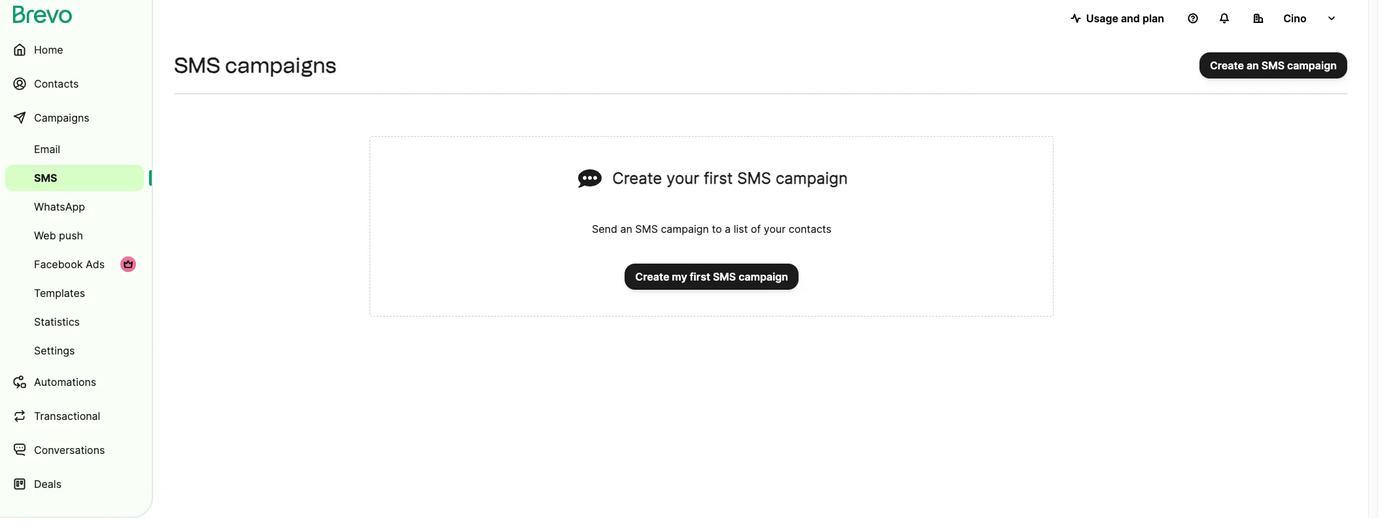 Task type: describe. For each thing, give the bounding box(es) containing it.
create for create my first sms campaign
[[635, 270, 669, 283]]

first for your
[[704, 169, 733, 188]]

sms inside button
[[1262, 59, 1285, 72]]

send an sms campaign to a list of your contacts
[[592, 222, 832, 235]]

campaign inside create an sms campaign button
[[1287, 59, 1337, 72]]

sms link
[[5, 165, 144, 191]]

statistics link
[[5, 309, 144, 335]]

my
[[672, 270, 687, 283]]

usage and plan button
[[1060, 5, 1175, 31]]

campaign left 'to'
[[661, 222, 709, 235]]

campaign inside create my first sms campaign 'button'
[[739, 270, 788, 283]]

web push link
[[5, 222, 144, 249]]

an for create
[[1247, 59, 1259, 72]]

conversations link
[[5, 434, 144, 466]]

a
[[725, 222, 731, 235]]

campaign up contacts
[[776, 169, 848, 188]]

create for create your first sms campaign
[[612, 169, 662, 188]]

0 horizontal spatial your
[[667, 169, 699, 188]]

usage
[[1086, 12, 1118, 25]]

whatsapp link
[[5, 194, 144, 220]]

usage and plan
[[1086, 12, 1164, 25]]

settings link
[[5, 337, 144, 364]]

facebook
[[34, 258, 83, 271]]

templates
[[34, 286, 85, 300]]

transactional
[[34, 409, 100, 423]]

email
[[34, 143, 60, 156]]

cino button
[[1243, 5, 1347, 31]]

and
[[1121, 12, 1140, 25]]

create my first sms campaign
[[635, 270, 788, 283]]

ads
[[86, 258, 105, 271]]

list
[[734, 222, 748, 235]]

create my first sms campaign button
[[625, 264, 799, 290]]



Task type: vqa. For each thing, say whether or not it's contained in the screenshot.
Will inside the USE THIS FIELD TO CUSTOMIZE THE SMS SENDER WITH UP TO 11 CHARACTERS OR 15 DIGITS NUMERIC. RECIPIENTS IN SOME COUNTRIES (INCLUDING THE U.S.) CANNOT SEE CUSTOMIZATIONS - INSTEAD THE SENDER WILL APPEAR AS A NUMERICAL SHORT CODE.
no



Task type: locate. For each thing, give the bounding box(es) containing it.
send
[[592, 222, 617, 235]]

create
[[1210, 59, 1244, 72], [612, 169, 662, 188], [635, 270, 669, 283]]

templates link
[[5, 280, 144, 306]]

first inside 'button'
[[690, 270, 710, 283]]

an inside button
[[1247, 59, 1259, 72]]

contacts link
[[5, 68, 144, 99]]

0 horizontal spatial an
[[620, 222, 632, 235]]

web
[[34, 229, 56, 242]]

sms inside 'button'
[[713, 270, 736, 283]]

facebook ads link
[[5, 251, 144, 277]]

home
[[34, 43, 63, 56]]

first up 'to'
[[704, 169, 733, 188]]

create inside create an sms campaign button
[[1210, 59, 1244, 72]]

0 vertical spatial create
[[1210, 59, 1244, 72]]

2 vertical spatial create
[[635, 270, 669, 283]]

create inside create my first sms campaign 'button'
[[635, 270, 669, 283]]

contacts
[[789, 222, 832, 235]]

deals link
[[5, 468, 144, 500]]

1 vertical spatial an
[[620, 222, 632, 235]]

campaigns
[[34, 111, 89, 124]]

campaign
[[1287, 59, 1337, 72], [776, 169, 848, 188], [661, 222, 709, 235], [739, 270, 788, 283]]

create an sms campaign
[[1210, 59, 1337, 72]]

home link
[[5, 34, 144, 65]]

left___rvooi image
[[123, 259, 133, 269]]

sms campaigns
[[174, 53, 336, 78]]

an right send
[[620, 222, 632, 235]]

0 vertical spatial an
[[1247, 59, 1259, 72]]

first for my
[[690, 270, 710, 283]]

1 horizontal spatial your
[[764, 222, 786, 235]]

1 vertical spatial first
[[690, 270, 710, 283]]

deals
[[34, 477, 61, 491]]

campaign down cino button
[[1287, 59, 1337, 72]]

create your first sms campaign
[[612, 169, 848, 188]]

1 horizontal spatial an
[[1247, 59, 1259, 72]]

automations link
[[5, 366, 144, 398]]

your up send an sms campaign to a list of your contacts
[[667, 169, 699, 188]]

campaigns link
[[5, 102, 144, 133]]

your
[[667, 169, 699, 188], [764, 222, 786, 235]]

automations
[[34, 375, 96, 389]]

1 vertical spatial your
[[764, 222, 786, 235]]

sms
[[174, 53, 220, 78], [1262, 59, 1285, 72], [737, 169, 771, 188], [34, 171, 57, 184], [635, 222, 658, 235], [713, 270, 736, 283]]

campaigns
[[225, 53, 336, 78]]

of
[[751, 222, 761, 235]]

an for send
[[620, 222, 632, 235]]

statistics
[[34, 315, 80, 328]]

create for create an sms campaign
[[1210, 59, 1244, 72]]

to
[[712, 222, 722, 235]]

plan
[[1143, 12, 1164, 25]]

an
[[1247, 59, 1259, 72], [620, 222, 632, 235]]

first right my
[[690, 270, 710, 283]]

create an sms campaign button
[[1199, 52, 1347, 78]]

email link
[[5, 136, 144, 162]]

first
[[704, 169, 733, 188], [690, 270, 710, 283]]

settings
[[34, 344, 75, 357]]

your right 'of' on the top of the page
[[764, 222, 786, 235]]

an down cino button
[[1247, 59, 1259, 72]]

0 vertical spatial your
[[667, 169, 699, 188]]

contacts
[[34, 77, 79, 90]]

1 vertical spatial create
[[612, 169, 662, 188]]

campaign down 'of' on the top of the page
[[739, 270, 788, 283]]

0 vertical spatial first
[[704, 169, 733, 188]]

conversations
[[34, 443, 105, 457]]

transactional link
[[5, 400, 144, 432]]

whatsapp
[[34, 200, 85, 213]]

facebook ads
[[34, 258, 105, 271]]

cino
[[1283, 12, 1307, 25]]

push
[[59, 229, 83, 242]]

web push
[[34, 229, 83, 242]]



